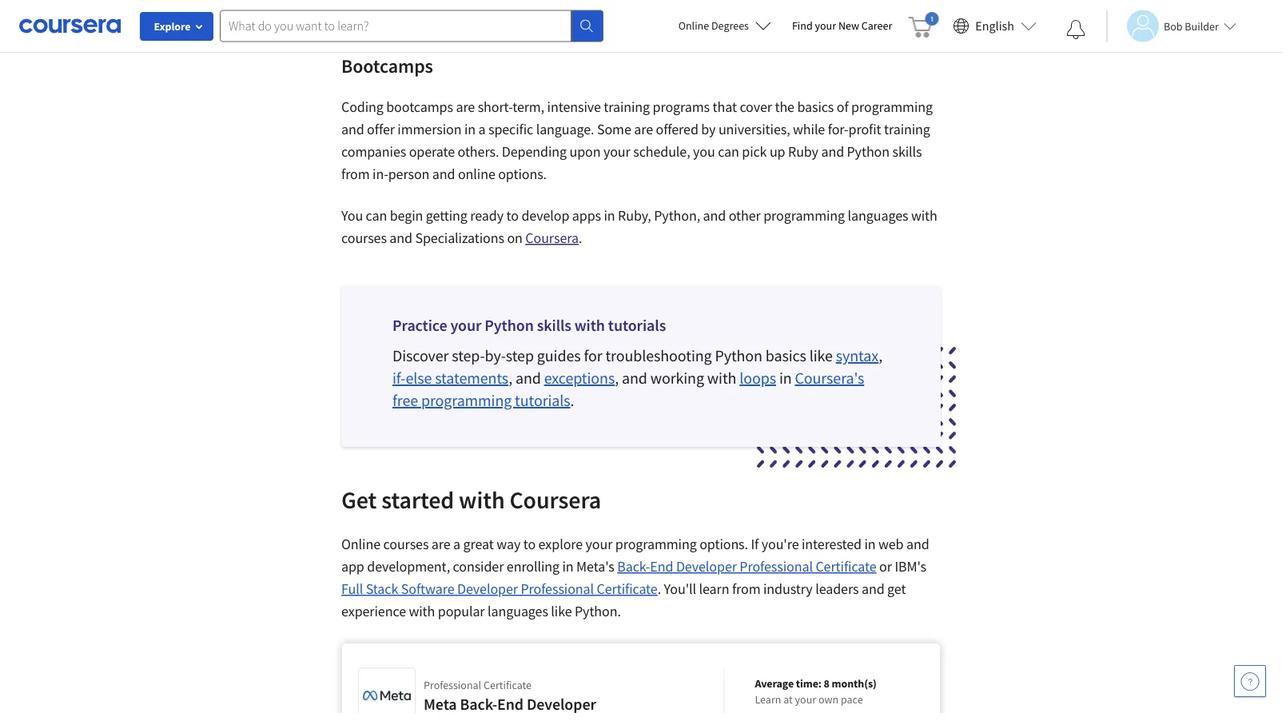 Task type: locate. For each thing, give the bounding box(es) containing it.
1 horizontal spatial from
[[733, 580, 761, 598]]

coursera down develop
[[526, 229, 579, 247]]

learn
[[699, 580, 730, 598]]

online up app
[[341, 535, 381, 553]]

professional
[[424, 678, 482, 693]]

language.
[[536, 120, 595, 138]]

0 horizontal spatial professional
[[521, 580, 594, 598]]

in right loops link
[[780, 368, 792, 388]]

options. inside the online courses are a great way to explore your programming options. if you're interested in web and app development, consider enrolling in meta's
[[700, 535, 749, 553]]

coursera image
[[19, 13, 121, 39]]

in right the apps
[[604, 207, 615, 225]]

1 vertical spatial python
[[485, 316, 534, 335]]

from inside coding bootcamps are short-term, intensive training programs that cover the basics of programming and offer immersion in a specific language. some are offered by universities, while for-profit training companies operate others. depending upon your schedule, you can pick up ruby and python skills from in-person and online options.
[[341, 165, 370, 183]]

1 horizontal spatial a
[[479, 120, 486, 138]]

0 horizontal spatial developer
[[457, 580, 518, 598]]

developer up learn
[[677, 558, 737, 576]]

1 vertical spatial training
[[885, 120, 931, 138]]

0 vertical spatial online
[[679, 18, 710, 33]]

explore button
[[140, 12, 214, 41]]

courses up development,
[[383, 535, 429, 553]]

options.
[[498, 165, 547, 183], [700, 535, 749, 553]]

your inside average time: 8 month(s) learn at your own pace
[[795, 693, 817, 707]]

0 vertical spatial like
[[810, 346, 833, 366]]

pace
[[841, 693, 863, 707]]

programming
[[852, 98, 933, 116], [764, 207, 845, 225], [421, 391, 512, 411], [616, 535, 697, 553]]

to inside "you can begin getting ready to develop apps in ruby, python, and other programming languages with courses and specializations on"
[[507, 207, 519, 225]]

immersion
[[398, 120, 462, 138]]

apps
[[572, 207, 601, 225]]

stack
[[366, 580, 398, 598]]

1 horizontal spatial can
[[718, 143, 740, 161]]

0 horizontal spatial from
[[341, 165, 370, 183]]

universities,
[[719, 120, 791, 138]]

0 horizontal spatial to
[[507, 207, 519, 225]]

are up schedule,
[[634, 120, 653, 138]]

certificate
[[816, 558, 877, 576], [597, 580, 658, 598]]

0 horizontal spatial .
[[571, 391, 575, 411]]

1 horizontal spatial skills
[[893, 143, 923, 161]]

find your new career
[[793, 18, 893, 33]]

specific
[[489, 120, 534, 138]]

in up others.
[[465, 120, 476, 138]]

explore
[[154, 19, 191, 34]]

python
[[847, 143, 890, 161], [485, 316, 534, 335], [715, 346, 763, 366]]

and inside . you'll learn from industry leaders and get experience with popular languages like python.
[[862, 580, 885, 598]]

python down profit
[[847, 143, 890, 161]]

interested
[[802, 535, 862, 553]]

from inside . you'll learn from industry leaders and get experience with popular languages like python.
[[733, 580, 761, 598]]

1 vertical spatial .
[[571, 391, 575, 411]]

0 vertical spatial skills
[[893, 143, 923, 161]]

tutorials up troubleshooting
[[608, 316, 666, 335]]

a inside coding bootcamps are short-term, intensive training programs that cover the basics of programming and offer immersion in a specific language. some are offered by universities, while for-profit training companies operate others. depending upon your schedule, you can pick up ruby and python skills from in-person and online options.
[[479, 120, 486, 138]]

0 vertical spatial developer
[[677, 558, 737, 576]]

1 horizontal spatial python
[[715, 346, 763, 366]]

your down time: at the bottom of the page
[[795, 693, 817, 707]]

1 vertical spatial to
[[524, 535, 536, 553]]

explore
[[539, 535, 583, 553]]

from
[[341, 165, 370, 183], [733, 580, 761, 598]]

python inside the "discover step-by-step guides for troubleshooting python basics like syntax , if-else statements , and exceptions , and working with loops in"
[[715, 346, 763, 366]]

. inside . you'll learn from industry leaders and get experience with popular languages like python.
[[658, 580, 661, 598]]

are left great
[[432, 535, 451, 553]]

0 vertical spatial languages
[[848, 207, 909, 225]]

upon
[[570, 143, 601, 161]]

bob
[[1164, 19, 1183, 33]]

1 horizontal spatial .
[[579, 229, 582, 247]]

languages inside "you can begin getting ready to develop apps in ruby, python, and other programming languages with courses and specializations on"
[[848, 207, 909, 225]]

0 vertical spatial to
[[507, 207, 519, 225]]

tutorials down exceptions
[[515, 391, 571, 411]]

offer
[[367, 120, 395, 138]]

programming up end
[[616, 535, 697, 553]]

with inside "you can begin getting ready to develop apps in ruby, python, and other programming languages with courses and specializations on"
[[912, 207, 938, 225]]

2 horizontal spatial .
[[658, 580, 661, 598]]

up
[[770, 143, 786, 161]]

your inside coding bootcamps are short-term, intensive training programs that cover the basics of programming and offer immersion in a specific language. some are offered by universities, while for-profit training companies operate others. depending upon your schedule, you can pick up ruby and python skills from in-person and online options.
[[604, 143, 631, 161]]

or
[[880, 558, 892, 576]]

online degrees
[[679, 18, 749, 33]]

online courses are a great way to explore your programming options. if you're interested in web and app development, consider enrolling in meta's
[[341, 535, 930, 576]]

1 horizontal spatial training
[[885, 120, 931, 138]]

1 horizontal spatial tutorials
[[608, 316, 666, 335]]

a
[[479, 120, 486, 138], [454, 535, 461, 553]]

operate
[[409, 143, 455, 161]]

discover
[[393, 346, 449, 366]]

languages
[[848, 207, 909, 225], [488, 603, 549, 621]]

programming up profit
[[852, 98, 933, 116]]

basics inside the "discover step-by-step guides for troubleshooting python basics like syntax , if-else statements , and exceptions , and working with loops in"
[[766, 346, 807, 366]]

online for online degrees
[[679, 18, 710, 33]]

2 horizontal spatial ,
[[879, 346, 883, 366]]

are
[[456, 98, 475, 116], [634, 120, 653, 138], [432, 535, 451, 553]]

developer down consider
[[457, 580, 518, 598]]

0 horizontal spatial a
[[454, 535, 461, 553]]

. for . you'll learn from industry leaders and get experience with popular languages like python.
[[658, 580, 661, 598]]

courses down the you
[[341, 229, 387, 247]]

your
[[815, 18, 837, 33], [604, 143, 631, 161], [451, 316, 482, 335], [586, 535, 613, 553], [795, 693, 817, 707]]

0 horizontal spatial tutorials
[[515, 391, 571, 411]]

find your new career link
[[785, 16, 901, 36]]

. down the apps
[[579, 229, 582, 247]]

0 vertical spatial training
[[604, 98, 650, 116]]

0 horizontal spatial ,
[[509, 368, 513, 388]]

step
[[506, 346, 534, 366]]

0 horizontal spatial like
[[551, 603, 572, 621]]

1 horizontal spatial online
[[679, 18, 710, 33]]

software
[[401, 580, 455, 598]]

get
[[341, 485, 377, 515]]

are left the short-
[[456, 98, 475, 116]]

like up coursera's
[[810, 346, 833, 366]]

and left get
[[862, 580, 885, 598]]

with inside the "discover step-by-step guides for troubleshooting python basics like syntax , if-else statements , and exceptions , and working with loops in"
[[708, 368, 737, 388]]

2 horizontal spatial are
[[634, 120, 653, 138]]

online for online courses are a great way to explore your programming options. if you're interested in web and app development, consider enrolling in meta's
[[341, 535, 381, 553]]

1 horizontal spatial developer
[[677, 558, 737, 576]]

and down begin
[[390, 229, 413, 247]]

and down step
[[516, 368, 541, 388]]

programs
[[653, 98, 710, 116]]

. down exceptions link at the bottom of page
[[571, 391, 575, 411]]

1 vertical spatial online
[[341, 535, 381, 553]]

1 vertical spatial languages
[[488, 603, 549, 621]]

1 vertical spatial like
[[551, 603, 572, 621]]

can right you
[[718, 143, 740, 161]]

0 vertical spatial options.
[[498, 165, 547, 183]]

2 horizontal spatial python
[[847, 143, 890, 161]]

1 horizontal spatial like
[[810, 346, 833, 366]]

1 horizontal spatial options.
[[700, 535, 749, 553]]

programming down the statements
[[421, 391, 512, 411]]

else
[[406, 368, 432, 388]]

0 horizontal spatial can
[[366, 207, 387, 225]]

some
[[597, 120, 632, 138]]

coursera's free programming tutorials link
[[393, 368, 865, 411]]

0 horizontal spatial languages
[[488, 603, 549, 621]]

0 horizontal spatial online
[[341, 535, 381, 553]]

1 vertical spatial skills
[[537, 316, 572, 335]]

in left web
[[865, 535, 876, 553]]

1 horizontal spatial languages
[[848, 207, 909, 225]]

tutorials
[[608, 316, 666, 335], [515, 391, 571, 411]]

0 vertical spatial are
[[456, 98, 475, 116]]

coursera up explore
[[510, 485, 601, 515]]

online
[[679, 18, 710, 33], [341, 535, 381, 553]]

0 vertical spatial courses
[[341, 229, 387, 247]]

and down troubleshooting
[[622, 368, 648, 388]]

1 horizontal spatial professional
[[740, 558, 813, 576]]

builder
[[1186, 19, 1219, 33]]

in-
[[373, 165, 388, 183]]

0 horizontal spatial options.
[[498, 165, 547, 183]]

1 vertical spatial certificate
[[597, 580, 658, 598]]

0 horizontal spatial are
[[432, 535, 451, 553]]

. left you'll
[[658, 580, 661, 598]]

step-
[[452, 346, 485, 366]]

online inside popup button
[[679, 18, 710, 33]]

0 vertical spatial python
[[847, 143, 890, 161]]

your up "meta's" on the bottom left of the page
[[586, 535, 613, 553]]

0 horizontal spatial certificate
[[597, 580, 658, 598]]

1 vertical spatial a
[[454, 535, 461, 553]]

and down operate
[[433, 165, 455, 183]]

8
[[824, 677, 830, 691]]

python up step
[[485, 316, 534, 335]]

0 vertical spatial basics
[[798, 98, 834, 116]]

english button
[[947, 0, 1044, 52]]

a left great
[[454, 535, 461, 553]]

a up others.
[[479, 120, 486, 138]]

professional
[[740, 558, 813, 576], [521, 580, 594, 598]]

0 horizontal spatial python
[[485, 316, 534, 335]]

basics up while
[[798, 98, 834, 116]]

. you'll learn from industry leaders and get experience with popular languages like python.
[[341, 580, 906, 621]]

in
[[465, 120, 476, 138], [604, 207, 615, 225], [780, 368, 792, 388], [865, 535, 876, 553], [563, 558, 574, 576]]

1 horizontal spatial to
[[524, 535, 536, 553]]

can inside coding bootcamps are short-term, intensive training programs that cover the basics of programming and offer immersion in a specific language. some are offered by universities, while for-profit training companies operate others. depending upon your schedule, you can pick up ruby and python skills from in-person and online options.
[[718, 143, 740, 161]]

to right the way
[[524, 535, 536, 553]]

from left in- on the left of the page
[[341, 165, 370, 183]]

you'll
[[664, 580, 697, 598]]

online inside the online courses are a great way to explore your programming options. if you're interested in web and app development, consider enrolling in meta's
[[341, 535, 381, 553]]

certificate down back-
[[597, 580, 658, 598]]

back-end developer professional certificate or ibm's full stack software developer professional certificate
[[341, 558, 927, 598]]

1 vertical spatial courses
[[383, 535, 429, 553]]

0 vertical spatial professional
[[740, 558, 813, 576]]

consider
[[453, 558, 504, 576]]

0 vertical spatial can
[[718, 143, 740, 161]]

skills
[[893, 143, 923, 161], [537, 316, 572, 335]]

syntax link
[[836, 346, 879, 366]]

are inside the online courses are a great way to explore your programming options. if you're interested in web and app development, consider enrolling in meta's
[[432, 535, 451, 553]]

2 vertical spatial python
[[715, 346, 763, 366]]

1 vertical spatial options.
[[700, 535, 749, 553]]

training
[[604, 98, 650, 116], [885, 120, 931, 138]]

1 vertical spatial basics
[[766, 346, 807, 366]]

can right the you
[[366, 207, 387, 225]]

month(s)
[[832, 677, 877, 691]]

online degrees button
[[666, 8, 785, 43]]

1 horizontal spatial are
[[456, 98, 475, 116]]

and up ibm's
[[907, 535, 930, 553]]

0 horizontal spatial training
[[604, 98, 650, 116]]

if-
[[393, 368, 406, 388]]

in inside the "discover step-by-step guides for troubleshooting python basics like syntax , if-else statements , and exceptions , and working with loops in"
[[780, 368, 792, 388]]

0 vertical spatial certificate
[[816, 558, 877, 576]]

basics up loops
[[766, 346, 807, 366]]

the
[[775, 98, 795, 116]]

professional down "enrolling"
[[521, 580, 594, 598]]

working
[[651, 368, 705, 388]]

industry
[[764, 580, 813, 598]]

1 vertical spatial can
[[366, 207, 387, 225]]

online left degrees
[[679, 18, 710, 33]]

professional down you're
[[740, 558, 813, 576]]

options. down depending
[[498, 165, 547, 183]]

0 vertical spatial from
[[341, 165, 370, 183]]

are for intensive
[[456, 98, 475, 116]]

to
[[507, 207, 519, 225], [524, 535, 536, 553]]

2 vertical spatial .
[[658, 580, 661, 598]]

training up some
[[604, 98, 650, 116]]

exceptions
[[544, 368, 615, 388]]

your down some
[[604, 143, 631, 161]]

leaders
[[816, 580, 859, 598]]

1 vertical spatial tutorials
[[515, 391, 571, 411]]

bob builder
[[1164, 19, 1219, 33]]

cover
[[740, 98, 772, 116]]

profit
[[849, 120, 882, 138]]

1 horizontal spatial certificate
[[816, 558, 877, 576]]

ready
[[470, 207, 504, 225]]

1 vertical spatial from
[[733, 580, 761, 598]]

0 vertical spatial .
[[579, 229, 582, 247]]

intensive
[[547, 98, 601, 116]]

programming inside coursera's free programming tutorials
[[421, 391, 512, 411]]

courses inside "you can begin getting ready to develop apps in ruby, python, and other programming languages with courses and specializations on"
[[341, 229, 387, 247]]

to up on
[[507, 207, 519, 225]]

like left python.
[[551, 603, 572, 621]]

from down 'back-end developer professional certificate' link
[[733, 580, 761, 598]]

options. left if at the right of the page
[[700, 535, 749, 553]]

your right find
[[815, 18, 837, 33]]

learn
[[755, 693, 782, 707]]

training right profit
[[885, 120, 931, 138]]

great
[[464, 535, 494, 553]]

None search field
[[220, 10, 604, 42]]

1 vertical spatial are
[[634, 120, 653, 138]]

programming inside the online courses are a great way to explore your programming options. if you're interested in web and app development, consider enrolling in meta's
[[616, 535, 697, 553]]

a inside the online courses are a great way to explore your programming options. if you're interested in web and app development, consider enrolling in meta's
[[454, 535, 461, 553]]

0 vertical spatial a
[[479, 120, 486, 138]]

2 vertical spatial are
[[432, 535, 451, 553]]

programming right other
[[764, 207, 845, 225]]

you can begin getting ready to develop apps in ruby, python, and other programming languages with courses and specializations on
[[341, 207, 938, 247]]

at
[[784, 693, 793, 707]]

certificate up leaders
[[816, 558, 877, 576]]

and down coding
[[341, 120, 364, 138]]

and down for-
[[822, 143, 845, 161]]

1 vertical spatial developer
[[457, 580, 518, 598]]

python up loops link
[[715, 346, 763, 366]]



Task type: describe. For each thing, give the bounding box(es) containing it.
1 vertical spatial professional
[[521, 580, 594, 598]]

others.
[[458, 143, 499, 161]]

specializations
[[415, 229, 505, 247]]

ruby,
[[618, 207, 652, 225]]

for-
[[828, 120, 849, 138]]

getting
[[426, 207, 468, 225]]

coursera .
[[526, 229, 582, 247]]

average time: 8 month(s) learn at your own pace
[[755, 677, 877, 707]]

by-
[[485, 346, 506, 366]]

with inside . you'll learn from industry leaders and get experience with popular languages like python.
[[409, 603, 435, 621]]

can inside "you can begin getting ready to develop apps in ruby, python, and other programming languages with courses and specializations on"
[[366, 207, 387, 225]]

programming inside coding bootcamps are short-term, intensive training programs that cover the basics of programming and offer immersion in a specific language. some are offered by universities, while for-profit training companies operate others. depending upon your schedule, you can pick up ruby and python skills from in-person and online options.
[[852, 98, 933, 116]]

practice
[[393, 316, 447, 335]]

troubleshooting
[[606, 346, 712, 366]]

guides
[[537, 346, 581, 366]]

like inside the "discover step-by-step guides for troubleshooting python basics like syntax , if-else statements , and exceptions , and working with loops in"
[[810, 346, 833, 366]]

coding bootcamps are short-term, intensive training programs that cover the basics of programming and offer immersion in a specific language. some are offered by universities, while for-profit training companies operate others. depending upon your schedule, you can pick up ruby and python skills from in-person and online options.
[[341, 98, 933, 183]]

companies
[[341, 143, 406, 161]]

your inside the online courses are a great way to explore your programming options. if you're interested in web and app development, consider enrolling in meta's
[[586, 535, 613, 553]]

back-
[[618, 558, 650, 576]]

english
[[976, 18, 1015, 34]]

ibm's
[[895, 558, 927, 576]]

while
[[793, 120, 825, 138]]

started
[[382, 485, 454, 515]]

0 vertical spatial tutorials
[[608, 316, 666, 335]]

skills inside coding bootcamps are short-term, intensive training programs that cover the basics of programming and offer immersion in a specific language. some are offered by universities, while for-profit training companies operate others. depending upon your schedule, you can pick up ruby and python skills from in-person and online options.
[[893, 143, 923, 161]]

professional certificate
[[424, 678, 532, 693]]

own
[[819, 693, 839, 707]]

in inside coding bootcamps are short-term, intensive training programs that cover the basics of programming and offer immersion in a specific language. some are offered by universities, while for-profit training companies operate others. depending upon your schedule, you can pick up ruby and python skills from in-person and online options.
[[465, 120, 476, 138]]

coursera link
[[526, 229, 579, 247]]

depending
[[502, 143, 567, 161]]

on
[[507, 229, 523, 247]]

meta image
[[363, 673, 411, 713]]

coding
[[341, 98, 384, 116]]

and inside the online courses are a great way to explore your programming options. if you're interested in web and app development, consider enrolling in meta's
[[907, 535, 930, 553]]

python inside coding bootcamps are short-term, intensive training programs that cover the basics of programming and offer immersion in a specific language. some are offered by universities, while for-profit training companies operate others. depending upon your schedule, you can pick up ruby and python skills from in-person and online options.
[[847, 143, 890, 161]]

tutorials inside coursera's free programming tutorials
[[515, 391, 571, 411]]

1 horizontal spatial ,
[[615, 368, 619, 388]]

full stack software developer professional certificate link
[[341, 580, 658, 598]]

show notifications image
[[1067, 20, 1086, 39]]

develop
[[522, 207, 570, 225]]

0 horizontal spatial skills
[[537, 316, 572, 335]]

career
[[862, 18, 893, 33]]

help center image
[[1241, 672, 1260, 691]]

you're
[[762, 535, 799, 553]]

What do you want to learn? text field
[[220, 10, 572, 42]]

bootcamps
[[341, 54, 433, 78]]

. for .
[[571, 391, 575, 411]]

ruby
[[789, 143, 819, 161]]

offered
[[656, 120, 699, 138]]

if
[[751, 535, 759, 553]]

in inside "you can begin getting ready to develop apps in ruby, python, and other programming languages with courses and specializations on"
[[604, 207, 615, 225]]

get started with coursera
[[341, 485, 601, 515]]

meta's
[[577, 558, 615, 576]]

way
[[497, 535, 521, 553]]

exceptions link
[[544, 368, 615, 388]]

in down explore
[[563, 558, 574, 576]]

bootcamps
[[386, 98, 453, 116]]

full
[[341, 580, 363, 598]]

free
[[393, 391, 418, 411]]

of
[[837, 98, 849, 116]]

that
[[713, 98, 737, 116]]

1 vertical spatial coursera
[[510, 485, 601, 515]]

programming inside "you can begin getting ready to develop apps in ruby, python, and other programming languages with courses and specializations on"
[[764, 207, 845, 225]]

are for way
[[432, 535, 451, 553]]

degrees
[[712, 18, 749, 33]]

if-else statements link
[[393, 368, 509, 388]]

back-end developer professional certificate link
[[618, 558, 877, 576]]

find
[[793, 18, 813, 33]]

syntax
[[836, 346, 879, 366]]

loops link
[[740, 368, 777, 388]]

your up step-
[[451, 316, 482, 335]]

app
[[341, 558, 364, 576]]

pick
[[742, 143, 767, 161]]

you
[[341, 207, 363, 225]]

begin
[[390, 207, 423, 225]]

loops
[[740, 368, 777, 388]]

average
[[755, 677, 794, 691]]

new
[[839, 18, 860, 33]]

development,
[[367, 558, 450, 576]]

basics inside coding bootcamps are short-term, intensive training programs that cover the basics of programming and offer immersion in a specific language. some are offered by universities, while for-profit training companies operate others. depending upon your schedule, you can pick up ruby and python skills from in-person and online options.
[[798, 98, 834, 116]]

python.
[[575, 603, 621, 621]]

by
[[702, 120, 716, 138]]

you
[[693, 143, 715, 161]]

0 vertical spatial coursera
[[526, 229, 579, 247]]

experience
[[341, 603, 406, 621]]

shopping cart: 1 item image
[[909, 12, 939, 38]]

web
[[879, 535, 904, 553]]

person
[[388, 165, 430, 183]]

options. inside coding bootcamps are short-term, intensive training programs that cover the basics of programming and offer immersion in a specific language. some are offered by universities, while for-profit training companies operate others. depending upon your schedule, you can pick up ruby and python skills from in-person and online options.
[[498, 165, 547, 183]]

and left other
[[703, 207, 726, 225]]

courses inside the online courses are a great way to explore your programming options. if you're interested in web and app development, consider enrolling in meta's
[[383, 535, 429, 553]]

languages inside . you'll learn from industry leaders and get experience with popular languages like python.
[[488, 603, 549, 621]]

to inside the online courses are a great way to explore your programming options. if you're interested in web and app development, consider enrolling in meta's
[[524, 535, 536, 553]]

like inside . you'll learn from industry leaders and get experience with popular languages like python.
[[551, 603, 572, 621]]

other
[[729, 207, 761, 225]]

online
[[458, 165, 496, 183]]

statements
[[435, 368, 509, 388]]

coursera's
[[795, 368, 865, 388]]

enrolling
[[507, 558, 560, 576]]

for
[[584, 346, 603, 366]]

popular
[[438, 603, 485, 621]]



Task type: vqa. For each thing, say whether or not it's contained in the screenshot.
39M
no



